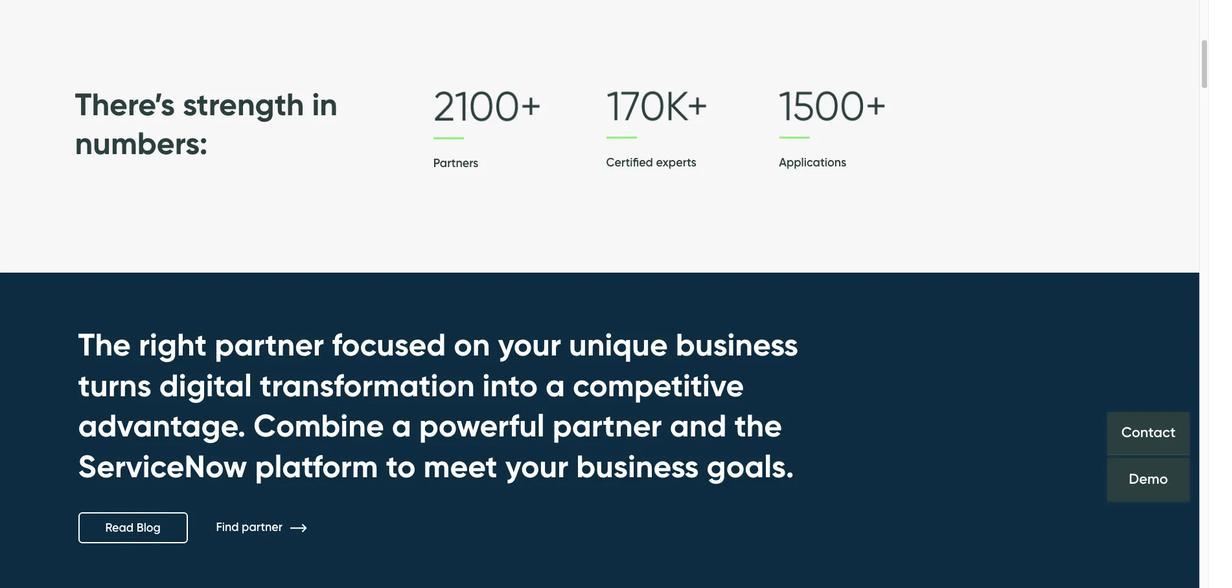 Task type: describe. For each thing, give the bounding box(es) containing it.
1 vertical spatial your
[[505, 447, 569, 486]]

combine
[[254, 406, 384, 445]]

read blog
[[105, 521, 161, 535]]

to
[[386, 447, 416, 486]]

1 horizontal spatial a
[[546, 366, 565, 405]]

0 horizontal spatial a
[[392, 406, 411, 445]]

the
[[78, 326, 131, 364]]

turns
[[78, 366, 152, 405]]

there's
[[75, 84, 175, 123]]

unique
[[569, 326, 668, 364]]

blog
[[137, 521, 161, 535]]

find partner link
[[216, 521, 326, 535]]

find
[[216, 521, 239, 535]]

into
[[483, 366, 538, 405]]

contact link
[[1108, 412, 1190, 455]]

2 vertical spatial partner
[[242, 521, 283, 535]]

focused
[[332, 326, 446, 364]]

1 vertical spatial business
[[576, 447, 699, 486]]

experts
[[656, 156, 697, 170]]

advantage.
[[78, 406, 246, 445]]

demo link
[[1108, 458, 1190, 501]]

on
[[454, 326, 490, 364]]

digital
[[159, 366, 252, 405]]

partners
[[433, 156, 478, 170]]



Task type: vqa. For each thing, say whether or not it's contained in the screenshot.
menu bar
no



Task type: locate. For each thing, give the bounding box(es) containing it.
a up the to
[[392, 406, 411, 445]]

certified experts
[[606, 156, 697, 170]]

right
[[139, 326, 207, 364]]

there's strength in numbers:
[[75, 84, 338, 162]]

demo
[[1129, 470, 1168, 488]]

servicenow
[[78, 447, 247, 486]]

a right into
[[546, 366, 565, 405]]

partner
[[215, 326, 324, 364], [553, 406, 662, 445], [242, 521, 283, 535]]

platform
[[255, 447, 378, 486]]

business
[[676, 326, 799, 364], [576, 447, 699, 486]]

transformation
[[260, 366, 475, 405]]

find partner
[[216, 521, 285, 535]]

and
[[670, 406, 727, 445]]

certified experts link
[[606, 81, 779, 177]]

applications link
[[779, 81, 952, 177]]

the
[[735, 406, 782, 445]]

competitive
[[573, 366, 744, 405]]

in
[[312, 84, 338, 123]]

a
[[546, 366, 565, 405], [392, 406, 411, 445]]

0 vertical spatial business
[[676, 326, 799, 364]]

read
[[105, 521, 134, 535]]

the right partner focused on your unique business turns digital transformation into a competitive advantage. combine a powerful partner and the servicenow platform to meet your business goals.
[[78, 326, 799, 486]]

goals.
[[707, 447, 794, 486]]

applications
[[779, 156, 847, 170]]

0 vertical spatial your
[[498, 326, 561, 364]]

your
[[498, 326, 561, 364], [505, 447, 569, 486]]

1 vertical spatial a
[[392, 406, 411, 445]]

read blog link
[[78, 513, 188, 544]]

partners link
[[433, 81, 606, 177]]

0 vertical spatial partner
[[215, 326, 324, 364]]

contact
[[1122, 424, 1176, 442]]

numbers:
[[75, 123, 208, 162]]

1 vertical spatial partner
[[553, 406, 662, 445]]

certified
[[606, 156, 653, 170]]

0 vertical spatial a
[[546, 366, 565, 405]]

strength
[[183, 84, 304, 123]]

meet
[[424, 447, 498, 486]]

powerful
[[419, 406, 545, 445]]



